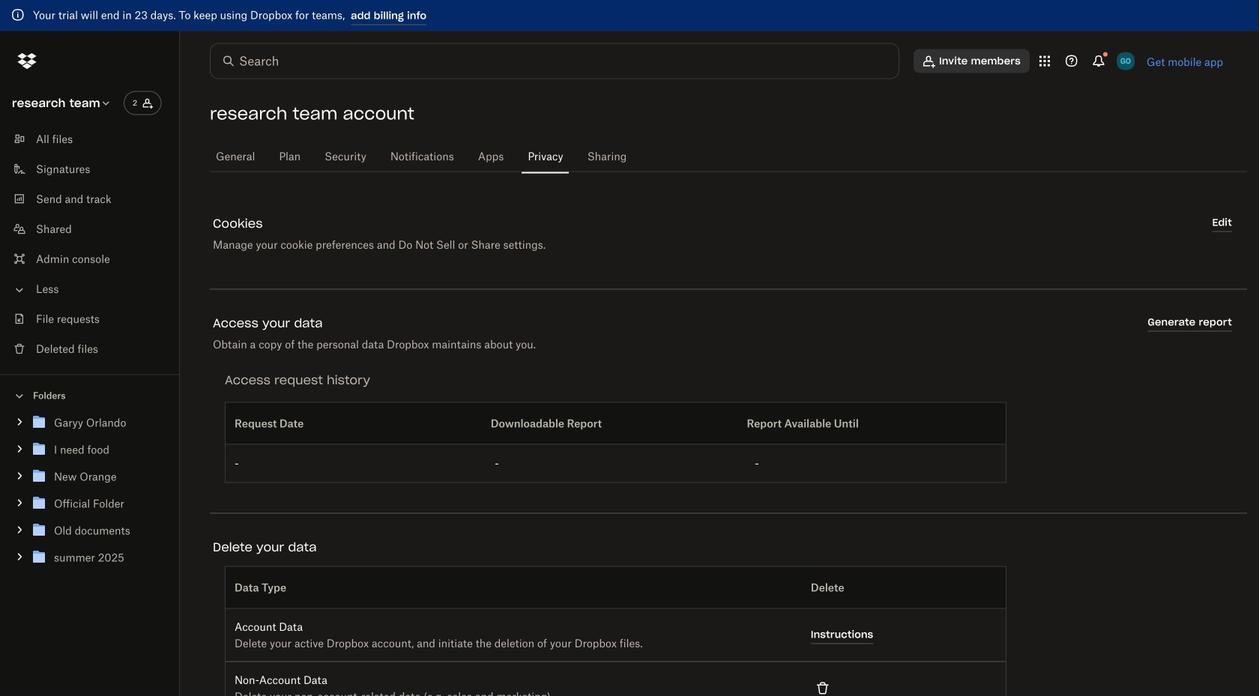 Task type: vqa. For each thing, say whether or not it's contained in the screenshot.
4 file uploads, live review, versions, and video collaboration
no



Task type: locate. For each thing, give the bounding box(es) containing it.
2 table from the top
[[225, 566, 1007, 696]]

3 row group from the top
[[226, 608, 1006, 696]]

1 row from the top
[[226, 403, 1006, 444]]

1 vertical spatial cell
[[226, 672, 802, 696]]

tab list
[[210, 136, 1247, 174]]

2 row group from the top
[[226, 567, 1006, 608]]

4 row from the top
[[226, 609, 1006, 662]]

1 vertical spatial table
[[225, 566, 1007, 696]]

row group for second 'table' from the top of the page
[[226, 567, 1006, 608]]

1 table from the top
[[225, 402, 1007, 483]]

2 cell from the top
[[226, 672, 802, 696]]

0 vertical spatial table
[[225, 402, 1007, 483]]

0 vertical spatial cell
[[226, 619, 802, 652]]

1 row group from the top
[[226, 403, 1006, 444]]

group
[[0, 406, 180, 582]]

row group for second 'table' from the bottom of the page
[[226, 403, 1006, 444]]

list
[[0, 115, 180, 374]]

alert
[[0, 0, 1259, 31]]

3 row from the top
[[226, 567, 1006, 608]]

cell
[[226, 619, 802, 652], [226, 672, 802, 696]]

row for second 'table' from the bottom of the page row group
[[226, 403, 1006, 444]]

Search text field
[[239, 52, 868, 70]]

table
[[225, 402, 1007, 483], [225, 566, 1007, 696]]

row group
[[226, 403, 1006, 444], [226, 567, 1006, 608], [226, 608, 1006, 696]]

row
[[226, 403, 1006, 444], [226, 445, 1006, 482], [226, 567, 1006, 608], [226, 609, 1006, 662], [226, 662, 1006, 696]]



Task type: describe. For each thing, give the bounding box(es) containing it.
less image
[[12, 283, 27, 298]]

row for first row group from the bottom of the page
[[226, 609, 1006, 662]]

5 row from the top
[[226, 662, 1006, 696]]

1 cell from the top
[[226, 619, 802, 652]]

2 row from the top
[[226, 445, 1006, 482]]

dropbox image
[[12, 46, 42, 76]]

row for row group for second 'table' from the top of the page
[[226, 567, 1006, 608]]



